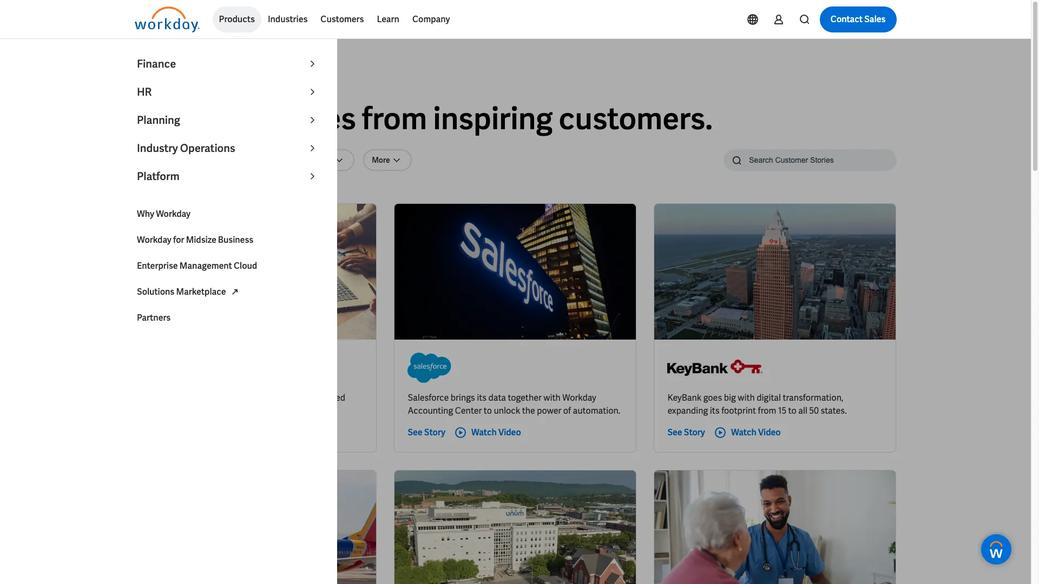 Task type: vqa. For each thing, say whether or not it's contained in the screenshot.
bottommost 'HR'
no



Task type: locate. For each thing, give the bounding box(es) containing it.
0 horizontal spatial watch video
[[471, 427, 521, 438]]

1 video from the left
[[499, 427, 521, 438]]

business
[[218, 234, 253, 246]]

2 to from the left
[[789, 405, 797, 417]]

workday inside salesforce brings its data together with workday accounting center to unlock the power of automation.
[[563, 392, 596, 404]]

watch video for from
[[731, 427, 781, 438]]

0 horizontal spatial see story
[[408, 427, 445, 438]]

watch video link down footprint
[[714, 427, 781, 440]]

contact
[[831, 14, 863, 25]]

see story
[[408, 427, 445, 438], [668, 427, 705, 438]]

workday for midsize business
[[137, 234, 253, 246]]

video down unlock
[[499, 427, 521, 438]]

story
[[424, 427, 445, 438], [684, 427, 705, 438]]

0 horizontal spatial watch
[[471, 427, 497, 438]]

0 horizontal spatial see story link
[[408, 427, 445, 440]]

watch video down footprint
[[731, 427, 781, 438]]

watch for footprint
[[731, 427, 757, 438]]

0 horizontal spatial video
[[499, 427, 521, 438]]

to
[[484, 405, 492, 417], [789, 405, 797, 417]]

products button
[[212, 6, 261, 32]]

hr button
[[130, 78, 325, 106]]

with inside keybank goes big with digital transformation, expanding its footprint from 15 to all 50 states.
[[738, 392, 755, 404]]

brings
[[451, 392, 475, 404]]

industry for industry operations
[[137, 141, 178, 155]]

2 vertical spatial workday
[[563, 392, 596, 404]]

pwc
[[258, 392, 276, 404]]

salesforce
[[408, 392, 449, 404]]

industry operations
[[137, 141, 235, 155]]

1 watch from the left
[[471, 427, 497, 438]]

1 horizontal spatial its
[[710, 405, 720, 417]]

industries button
[[261, 6, 314, 32]]

its down goes
[[710, 405, 720, 417]]

0 horizontal spatial with
[[544, 392, 561, 404]]

1 horizontal spatial story
[[684, 427, 705, 438]]

see story link down accounting
[[408, 427, 445, 440]]

watch video link down "center"
[[454, 427, 521, 440]]

1 with from the left
[[544, 392, 561, 404]]

salesforce.com image
[[408, 353, 451, 383]]

1 vertical spatial from
[[758, 405, 777, 417]]

with up footprint
[[738, 392, 755, 404]]

why
[[137, 208, 154, 220]]

expanding
[[668, 405, 708, 417]]

to right 15
[[789, 405, 797, 417]]

1 horizontal spatial from
[[758, 405, 777, 417]]

1 horizontal spatial industry
[[201, 155, 229, 165]]

driven
[[148, 392, 174, 404]]

workday
[[156, 208, 191, 220], [137, 234, 172, 246], [563, 392, 596, 404]]

2 watch from the left
[[731, 427, 757, 438]]

enterprise management cloud
[[137, 260, 257, 272]]

1 horizontal spatial see story link
[[668, 427, 705, 440]]

see down accounting
[[408, 427, 423, 438]]

story down accounting
[[424, 427, 445, 438]]

0 vertical spatial workday
[[156, 208, 191, 220]]

industry operations button
[[130, 134, 325, 162]]

watch video link
[[454, 427, 521, 440], [714, 427, 781, 440]]

1 to from the left
[[484, 405, 492, 417]]

power
[[537, 405, 562, 417]]

story for accounting
[[424, 427, 445, 438]]

1 horizontal spatial watch
[[731, 427, 757, 438]]

industry inside industry operations dropdown button
[[137, 141, 178, 155]]

video down 15
[[758, 427, 781, 438]]

1 horizontal spatial watch video link
[[714, 427, 781, 440]]

its inside keybank goes big with digital transformation, expanding its footprint from 15 to all 50 states.
[[710, 405, 720, 417]]

to down "data"
[[484, 405, 492, 417]]

its left "data"
[[477, 392, 487, 404]]

see story down "expanding"
[[668, 427, 705, 438]]

see story down accounting
[[408, 427, 445, 438]]

1 watch video from the left
[[471, 427, 521, 438]]

watch down "center"
[[471, 427, 497, 438]]

see for keybank goes big with digital transformation, expanding its footprint from 15 to all 50 states.
[[668, 427, 682, 438]]

data
[[489, 392, 506, 404]]

see for salesforce brings its data together with workday accounting center to unlock the power of automation.
[[408, 427, 423, 438]]

2 with from the left
[[738, 392, 755, 404]]

company button
[[406, 6, 457, 32]]

from inside keybank goes big with digital transformation, expanding its footprint from 15 to all 50 states.
[[758, 405, 777, 417]]

watch down footprint
[[731, 427, 757, 438]]

midsize
[[186, 234, 216, 246]]

workday up of
[[563, 392, 596, 404]]

0 horizontal spatial see
[[408, 427, 423, 438]]

marketplace
[[176, 286, 226, 298]]

1 horizontal spatial see
[[668, 427, 682, 438]]

with
[[544, 392, 561, 404], [738, 392, 755, 404]]

watch
[[471, 427, 497, 438], [731, 427, 757, 438]]

watch video
[[471, 427, 521, 438], [731, 427, 781, 438]]

workday left for
[[137, 234, 172, 246]]

2 video from the left
[[758, 427, 781, 438]]

story down "expanding"
[[684, 427, 705, 438]]

0 horizontal spatial story
[[424, 427, 445, 438]]

platform button
[[130, 162, 325, 191]]

video for 15
[[758, 427, 781, 438]]

by
[[176, 392, 185, 404]]

opens in a new tab image
[[228, 286, 241, 299]]

reinvigorated
[[294, 392, 345, 404]]

has
[[278, 392, 292, 404]]

from down digital
[[758, 405, 777, 417]]

watch video link for footprint
[[714, 427, 781, 440]]

inspiring
[[135, 99, 255, 139]]

2 watch video link from the left
[[714, 427, 781, 440]]

inspiring
[[433, 99, 553, 139]]

watch for center
[[471, 427, 497, 438]]

contact sales link
[[820, 6, 897, 32]]

watch video link for center
[[454, 427, 521, 440]]

1 horizontal spatial to
[[789, 405, 797, 417]]

industry
[[137, 141, 178, 155], [201, 155, 229, 165]]

1 story from the left
[[424, 427, 445, 438]]

0 horizontal spatial to
[[484, 405, 492, 417]]

1 vertical spatial workday
[[137, 234, 172, 246]]

with up power
[[544, 392, 561, 404]]

digital
[[757, 392, 781, 404]]

workday inside why workday link
[[156, 208, 191, 220]]

watch video for to
[[471, 427, 521, 438]]

its
[[477, 392, 487, 404], [710, 405, 720, 417]]

cloud
[[234, 260, 257, 272]]

learning,
[[222, 392, 256, 404]]

keybank
[[668, 392, 702, 404]]

video
[[499, 427, 521, 438], [758, 427, 781, 438]]

together
[[508, 392, 542, 404]]

why workday link
[[130, 201, 325, 227]]

0 vertical spatial its
[[477, 392, 487, 404]]

0 vertical spatial from
[[362, 99, 427, 139]]

1 horizontal spatial see story
[[668, 427, 705, 438]]

workday up for
[[156, 208, 191, 220]]

2 see story from the left
[[668, 427, 705, 438]]

inspiring stories from inspiring customers.
[[135, 99, 713, 139]]

more
[[372, 155, 390, 165]]

workday for midsize business link
[[130, 227, 325, 253]]

tracking
[[170, 405, 202, 417]]

0 horizontal spatial its
[[477, 392, 487, 404]]

from up more button
[[362, 99, 427, 139]]

1 see story from the left
[[408, 427, 445, 438]]

1 horizontal spatial watch video
[[731, 427, 781, 438]]

see story link down "expanding"
[[668, 427, 705, 440]]

0 horizontal spatial industry
[[137, 141, 178, 155]]

1 watch video link from the left
[[454, 427, 521, 440]]

industry inside industry button
[[201, 155, 229, 165]]

transformation,
[[783, 392, 844, 404]]

0 horizontal spatial watch video link
[[454, 427, 521, 440]]

1 horizontal spatial with
[[738, 392, 755, 404]]

see story link for salesforce brings its data together with workday accounting center to unlock the power of automation.
[[408, 427, 445, 440]]

see story link
[[408, 427, 445, 440], [668, 427, 705, 440]]

footprint
[[722, 405, 756, 417]]

watch video down unlock
[[471, 427, 521, 438]]

1 see from the left
[[408, 427, 423, 438]]

2 see story link from the left
[[668, 427, 705, 440]]

stories
[[261, 99, 356, 139]]

management
[[180, 260, 232, 272]]

see down "expanding"
[[668, 427, 682, 438]]

from
[[362, 99, 427, 139], [758, 405, 777, 417]]

2 watch video from the left
[[731, 427, 781, 438]]

2 story from the left
[[684, 427, 705, 438]]

2 see from the left
[[668, 427, 682, 438]]

and
[[204, 405, 218, 417]]

1 horizontal spatial video
[[758, 427, 781, 438]]

automation.
[[573, 405, 621, 417]]

1 vertical spatial its
[[710, 405, 720, 417]]

see story for keybank goes big with digital transformation, expanding its footprint from 15 to all 50 states.
[[668, 427, 705, 438]]

industry button
[[192, 149, 251, 171]]

1 see story link from the left
[[408, 427, 445, 440]]



Task type: describe. For each thing, give the bounding box(es) containing it.
story for its
[[684, 427, 705, 438]]

solutions marketplace
[[137, 286, 226, 298]]

platform
[[137, 169, 180, 184]]

workday inside workday for midsize business link
[[137, 234, 172, 246]]

video for unlock
[[499, 427, 521, 438]]

sales
[[865, 14, 886, 25]]

unlock
[[494, 405, 520, 417]]

industry for industry
[[201, 155, 229, 165]]

planning
[[137, 113, 180, 127]]

customers.
[[559, 99, 713, 139]]

contact sales
[[831, 14, 886, 25]]

finance
[[137, 57, 176, 71]]

go to the homepage image
[[135, 6, 199, 32]]

see story for salesforce brings its data together with workday accounting center to unlock the power of automation.
[[408, 427, 445, 438]]

keybank n.a. image
[[668, 353, 763, 383]]

topic button
[[135, 149, 183, 171]]

to inside salesforce brings its data together with workday accounting center to unlock the power of automation.
[[484, 405, 492, 417]]

enterprise
[[137, 260, 178, 272]]

customers button
[[314, 6, 370, 32]]

learn
[[377, 14, 399, 25]]

topic
[[143, 155, 162, 165]]

company
[[412, 14, 450, 25]]

capabilities.
[[220, 405, 267, 417]]

accounting
[[408, 405, 453, 417]]

more button
[[363, 149, 412, 171]]

Search Customer Stories text field
[[743, 150, 876, 169]]

see story link for keybank goes big with digital transformation, expanding its footprint from 15 to all 50 states.
[[668, 427, 705, 440]]

states.
[[821, 405, 847, 417]]

hr
[[137, 85, 152, 99]]

enterprise management cloud link
[[130, 253, 325, 279]]

learn button
[[370, 6, 406, 32]]

of
[[563, 405, 571, 417]]

why workday
[[137, 208, 191, 220]]

15
[[778, 405, 787, 417]]

0 horizontal spatial from
[[362, 99, 427, 139]]

the
[[522, 405, 535, 417]]

machine
[[187, 392, 220, 404]]

keybank goes big with digital transformation, expanding its footprint from 15 to all 50 states.
[[668, 392, 847, 417]]

operations
[[180, 141, 235, 155]]

goes
[[704, 392, 722, 404]]

solutions
[[137, 286, 174, 298]]

industries
[[268, 14, 308, 25]]

solutions marketplace link
[[130, 279, 325, 305]]

products
[[219, 14, 255, 25]]

with inside salesforce brings its data together with workday accounting center to unlock the power of automation.
[[544, 392, 561, 404]]

finance button
[[130, 50, 325, 78]]

its inside salesforce brings its data together with workday accounting center to unlock the power of automation.
[[477, 392, 487, 404]]

50
[[809, 405, 819, 417]]

driven by machine learning, pwc has reinvigorated skills tracking and capabilities.
[[148, 392, 345, 417]]

customers
[[321, 14, 364, 25]]

planning button
[[130, 106, 325, 134]]

skills
[[148, 405, 168, 417]]

all
[[799, 405, 808, 417]]

big
[[724, 392, 736, 404]]

salesforce brings its data together with workday accounting center to unlock the power of automation.
[[408, 392, 621, 417]]

center
[[455, 405, 482, 417]]

to inside keybank goes big with digital transformation, expanding its footprint from 15 to all 50 states.
[[789, 405, 797, 417]]

for
[[173, 234, 184, 246]]

partners
[[137, 312, 171, 324]]

partners link
[[130, 305, 325, 331]]



